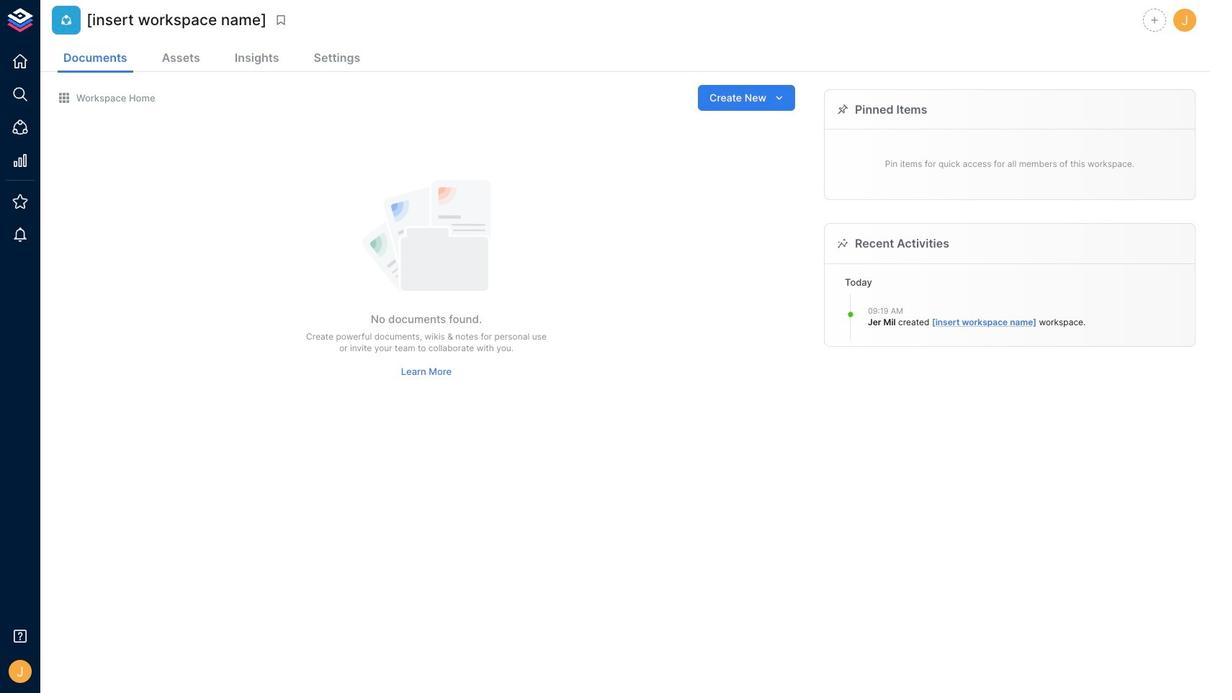 Task type: locate. For each thing, give the bounding box(es) containing it.
bookmark image
[[275, 14, 288, 27]]



